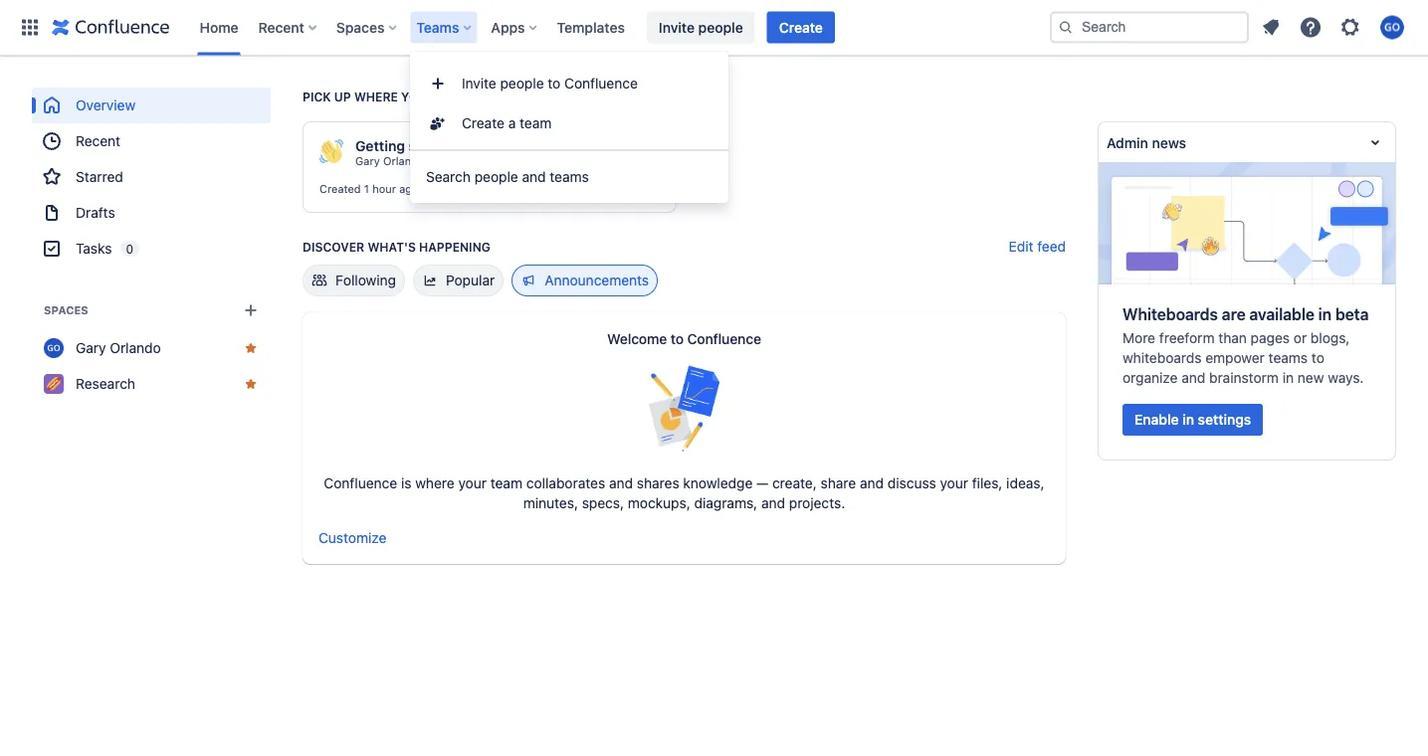 Task type: locate. For each thing, give the bounding box(es) containing it.
confluence is where your team collaborates and shares knowledge — create, share and discuss your files, ideas, minutes, specs, mockups, diagrams, and projects.
[[324, 475, 1045, 512]]

popular
[[446, 272, 495, 289]]

0 horizontal spatial invite
[[462, 75, 497, 92]]

overview link
[[32, 88, 271, 123]]

gary orlando link
[[355, 154, 425, 168], [32, 331, 271, 366]]

0 horizontal spatial gary orlando link
[[32, 331, 271, 366]]

1 unstar this space image from the top
[[243, 341, 259, 356]]

0 horizontal spatial your
[[458, 475, 487, 492]]

unstar this space image
[[243, 341, 259, 356], [243, 376, 259, 392]]

confluence inside button
[[565, 75, 638, 92]]

0 vertical spatial invite
[[659, 19, 695, 35]]

whiteboards
[[1123, 305, 1219, 324]]

to up new
[[1312, 350, 1325, 366]]

discover what's happening
[[303, 240, 491, 254]]

1 horizontal spatial group
[[410, 58, 729, 149]]

to inside whiteboards are available in beta more freeform than pages or blogs, whiteboards empower teams to organize and brainstorm in new ways.
[[1312, 350, 1325, 366]]

people inside global element
[[699, 19, 744, 35]]

create inside button
[[462, 115, 505, 131]]

group
[[410, 58, 729, 149], [32, 88, 271, 267]]

invite
[[659, 19, 695, 35], [462, 75, 497, 92]]

gary up research
[[76, 340, 106, 356]]

freeform
[[1160, 330, 1215, 346]]

team right a
[[520, 115, 552, 131]]

gary orlando link up hour
[[355, 154, 425, 168]]

1 horizontal spatial gary orlando link
[[355, 154, 425, 168]]

0 horizontal spatial orlando
[[110, 340, 161, 356]]

0 vertical spatial people
[[699, 19, 744, 35]]

search image
[[1058, 19, 1074, 35]]

confluence
[[565, 75, 638, 92], [477, 138, 553, 154], [687, 331, 762, 347], [324, 475, 397, 492]]

teams down or
[[1269, 350, 1308, 366]]

create link
[[767, 11, 835, 43]]

1 horizontal spatial orlando
[[383, 155, 425, 168]]

empower
[[1206, 350, 1265, 366]]

to right welcome
[[671, 331, 684, 347]]

1 vertical spatial team
[[491, 475, 523, 492]]

what's
[[368, 240, 416, 254]]

to up create a team button
[[548, 75, 561, 92]]

people for invite people to confluence
[[500, 75, 544, 92]]

enable in settings
[[1135, 412, 1252, 428]]

1 vertical spatial spaces
[[44, 304, 88, 317]]

is
[[401, 475, 412, 492]]

available
[[1250, 305, 1315, 324]]

:wave: image
[[320, 139, 344, 163]]

1 vertical spatial invite
[[462, 75, 497, 92]]

starred link
[[32, 159, 271, 195]]

2 vertical spatial to
[[1312, 350, 1325, 366]]

1 horizontal spatial teams
[[1269, 350, 1308, 366]]

welcome to confluence
[[607, 331, 762, 347]]

0 horizontal spatial gary
[[76, 340, 106, 356]]

2 unstar this space image from the top
[[243, 376, 259, 392]]

confluence left is
[[324, 475, 397, 492]]

create a space image
[[239, 299, 263, 323]]

create,
[[773, 475, 817, 492]]

teams inside button
[[550, 169, 589, 185]]

your right is
[[458, 475, 487, 492]]

where inside confluence is where your team collaborates and shares knowledge — create, share and discuss your files, ideas, minutes, specs, mockups, diagrams, and projects.
[[415, 475, 455, 492]]

1 vertical spatial gary orlando link
[[32, 331, 271, 366]]

specs,
[[582, 495, 624, 512]]

left
[[431, 90, 460, 104]]

ideas,
[[1007, 475, 1045, 492]]

people left create link
[[699, 19, 744, 35]]

1 vertical spatial people
[[500, 75, 544, 92]]

where
[[354, 90, 398, 104], [415, 475, 455, 492]]

1 horizontal spatial recent
[[258, 19, 305, 35]]

spaces inside popup button
[[336, 19, 385, 35]]

home link
[[194, 11, 245, 43]]

create inside global element
[[779, 19, 823, 35]]

invite inside button
[[462, 75, 497, 92]]

in inside enable in settings link
[[1183, 412, 1195, 428]]

recent up starred
[[76, 133, 121, 149]]

confluence image
[[52, 15, 170, 39], [52, 15, 170, 39]]

invite for invite people
[[659, 19, 695, 35]]

your profile and preferences image
[[1381, 15, 1405, 39]]

feed
[[1038, 238, 1066, 255]]

where right is
[[415, 475, 455, 492]]

orlando down getting
[[383, 155, 425, 168]]

gary orlando
[[355, 155, 425, 168], [76, 340, 161, 356]]

admin
[[1107, 134, 1149, 151]]

create a team
[[462, 115, 552, 131]]

drafts
[[76, 205, 115, 221]]

confluence inside confluence is where your team collaborates and shares knowledge — create, share and discuss your files, ideas, minutes, specs, mockups, diagrams, and projects.
[[324, 475, 397, 492]]

a
[[509, 115, 516, 131]]

0 horizontal spatial recent
[[76, 133, 121, 149]]

and inside whiteboards are available in beta more freeform than pages or blogs, whiteboards empower teams to organize and brainstorm in new ways.
[[1182, 370, 1206, 386]]

where right up
[[354, 90, 398, 104]]

enable in settings link
[[1123, 404, 1264, 436]]

1 horizontal spatial your
[[940, 475, 969, 492]]

spaces down "tasks"
[[44, 304, 88, 317]]

orlando
[[383, 155, 425, 168], [110, 340, 161, 356]]

research
[[76, 376, 135, 392]]

gary down getting
[[355, 155, 380, 168]]

teams down create a team button
[[550, 169, 589, 185]]

0 vertical spatial team
[[520, 115, 552, 131]]

0 vertical spatial create
[[779, 19, 823, 35]]

1 vertical spatial recent
[[76, 133, 121, 149]]

1 vertical spatial gary
[[76, 340, 106, 356]]

1 horizontal spatial gary orlando
[[355, 155, 425, 168]]

pick up where you left off
[[303, 90, 486, 104]]

invite right templates
[[659, 19, 695, 35]]

and inside search people and teams button
[[522, 169, 546, 185]]

people for invite people
[[699, 19, 744, 35]]

invite inside button
[[659, 19, 695, 35]]

team
[[520, 115, 552, 131], [491, 475, 523, 492]]

0 horizontal spatial teams
[[550, 169, 589, 185]]

0 vertical spatial to
[[548, 75, 561, 92]]

and down whiteboards
[[1182, 370, 1206, 386]]

gary orlando up research
[[76, 340, 161, 356]]

people up a
[[500, 75, 544, 92]]

people inside button
[[500, 75, 544, 92]]

share
[[821, 475, 857, 492]]

1 vertical spatial gary orlando
[[76, 340, 161, 356]]

mockups,
[[628, 495, 691, 512]]

1 horizontal spatial where
[[415, 475, 455, 492]]

and down —
[[762, 495, 786, 512]]

0 vertical spatial where
[[354, 90, 398, 104]]

in right the enable on the right bottom of page
[[1183, 412, 1195, 428]]

0 vertical spatial recent
[[258, 19, 305, 35]]

minutes,
[[523, 495, 578, 512]]

in right started
[[461, 138, 473, 154]]

in left new
[[1283, 370, 1295, 386]]

1
[[364, 183, 369, 196]]

getting started in confluence
[[355, 138, 553, 154]]

gary orlando link up research
[[32, 331, 271, 366]]

recent
[[258, 19, 305, 35], [76, 133, 121, 149]]

1 vertical spatial unstar this space image
[[243, 376, 259, 392]]

welcome
[[607, 331, 667, 347]]

whiteboards
[[1123, 350, 1202, 366]]

Search field
[[1050, 11, 1250, 43]]

gary orlando down getting
[[355, 155, 425, 168]]

0 horizontal spatial group
[[32, 88, 271, 267]]

2 horizontal spatial to
[[1312, 350, 1325, 366]]

settings icon image
[[1339, 15, 1363, 39]]

1 horizontal spatial gary
[[355, 155, 380, 168]]

1 vertical spatial where
[[415, 475, 455, 492]]

unstar this space image inside research link
[[243, 376, 259, 392]]

and
[[522, 169, 546, 185], [1182, 370, 1206, 386], [609, 475, 633, 492], [860, 475, 884, 492], [762, 495, 786, 512]]

1 horizontal spatial create
[[779, 19, 823, 35]]

1 horizontal spatial spaces
[[336, 19, 385, 35]]

invite right left
[[462, 75, 497, 92]]

popular button
[[413, 265, 504, 297]]

recent right home
[[258, 19, 305, 35]]

0 vertical spatial teams
[[550, 169, 589, 185]]

people right search
[[475, 169, 518, 185]]

banner
[[0, 0, 1429, 56]]

0 vertical spatial spaces
[[336, 19, 385, 35]]

1 horizontal spatial to
[[671, 331, 684, 347]]

1 vertical spatial teams
[[1269, 350, 1308, 366]]

confluence up create a team button
[[565, 75, 638, 92]]

0 horizontal spatial to
[[548, 75, 561, 92]]

2 vertical spatial people
[[475, 169, 518, 185]]

ways.
[[1328, 370, 1365, 386]]

your left files,
[[940, 475, 969, 492]]

unstar this space image for research
[[243, 376, 259, 392]]

0 horizontal spatial create
[[462, 115, 505, 131]]

gary
[[355, 155, 380, 168], [76, 340, 106, 356]]

0 vertical spatial unstar this space image
[[243, 341, 259, 356]]

group containing invite people to confluence
[[410, 58, 729, 149]]

people
[[699, 19, 744, 35], [500, 75, 544, 92], [475, 169, 518, 185]]

where for you
[[354, 90, 398, 104]]

1 vertical spatial create
[[462, 115, 505, 131]]

1 horizontal spatial invite
[[659, 19, 695, 35]]

appswitcher icon image
[[18, 15, 42, 39]]

1 vertical spatial to
[[671, 331, 684, 347]]

0 horizontal spatial where
[[354, 90, 398, 104]]

pages
[[1251, 330, 1290, 346]]

and down the create a team
[[522, 169, 546, 185]]

0 vertical spatial orlando
[[383, 155, 425, 168]]

group containing overview
[[32, 88, 271, 267]]

team left the "collaborates"
[[491, 475, 523, 492]]

spaces up up
[[336, 19, 385, 35]]

knowledge
[[683, 475, 753, 492]]

0 vertical spatial gary orlando link
[[355, 154, 425, 168]]

invite people to confluence
[[462, 75, 638, 92]]

search people and teams
[[426, 169, 589, 185]]

overview
[[76, 97, 136, 114]]

orlando up research link
[[110, 340, 161, 356]]



Task type: describe. For each thing, give the bounding box(es) containing it.
starred
[[76, 169, 123, 185]]

created 1 hour ago
[[320, 183, 419, 196]]

confluence right welcome
[[687, 331, 762, 347]]

0 vertical spatial gary orlando
[[355, 155, 425, 168]]

more
[[1123, 330, 1156, 346]]

0 vertical spatial gary
[[355, 155, 380, 168]]

started
[[409, 138, 458, 154]]

invite people button
[[647, 11, 755, 43]]

in up the blogs,
[[1319, 305, 1332, 324]]

unstar this space image for gary orlando
[[243, 341, 259, 356]]

off
[[463, 90, 486, 104]]

invite people
[[659, 19, 744, 35]]

discuss
[[888, 475, 937, 492]]

templates link
[[551, 11, 631, 43]]

2 your from the left
[[940, 475, 969, 492]]

edit feed button
[[1009, 237, 1066, 257]]

or
[[1294, 330, 1308, 346]]

pick
[[303, 90, 331, 104]]

organize
[[1123, 370, 1178, 386]]

search people and teams button
[[410, 157, 729, 197]]

0 horizontal spatial gary orlando
[[76, 340, 161, 356]]

discover
[[303, 240, 365, 254]]

recent inside group
[[76, 133, 121, 149]]

whiteboards are available in beta more freeform than pages or blogs, whiteboards empower teams to organize and brainstorm in new ways.
[[1123, 305, 1370, 386]]

customize
[[319, 530, 387, 547]]

teams button
[[411, 11, 479, 43]]

admin news button
[[1099, 122, 1396, 162]]

up
[[334, 90, 351, 104]]

search
[[426, 169, 471, 185]]

collaborates
[[527, 475, 606, 492]]

following
[[336, 272, 396, 289]]

teams inside whiteboards are available in beta more freeform than pages or blogs, whiteboards empower teams to organize and brainstorm in new ways.
[[1269, 350, 1308, 366]]

following button
[[303, 265, 405, 297]]

recent button
[[252, 11, 324, 43]]

hour
[[373, 183, 396, 196]]

confluence down a
[[477, 138, 553, 154]]

you
[[401, 90, 427, 104]]

projects.
[[789, 495, 846, 512]]

shares
[[637, 475, 680, 492]]

blogs,
[[1311, 330, 1351, 346]]

are
[[1222, 305, 1246, 324]]

global element
[[12, 0, 1046, 55]]

templates
[[557, 19, 625, 35]]

enable
[[1135, 412, 1179, 428]]

settings
[[1198, 412, 1252, 428]]

drafts link
[[32, 195, 271, 231]]

happening
[[419, 240, 491, 254]]

than
[[1219, 330, 1248, 346]]

recent inside popup button
[[258, 19, 305, 35]]

1 vertical spatial orlando
[[110, 340, 161, 356]]

edit feed
[[1009, 238, 1066, 255]]

tasks
[[76, 240, 112, 257]]

apps
[[491, 19, 525, 35]]

news
[[1153, 134, 1187, 151]]

people for search people and teams
[[475, 169, 518, 185]]

0
[[126, 242, 133, 256]]

create for create
[[779, 19, 823, 35]]

invite people to confluence button
[[410, 64, 729, 104]]

invite for invite people to confluence
[[462, 75, 497, 92]]

spaces button
[[330, 11, 405, 43]]

research link
[[32, 366, 271, 402]]

team inside confluence is where your team collaborates and shares knowledge — create, share and discuss your files, ideas, minutes, specs, mockups, diagrams, and projects.
[[491, 475, 523, 492]]

invite people to confluence image
[[426, 72, 450, 96]]

customize link
[[319, 530, 387, 547]]

getting
[[355, 138, 405, 154]]

teams
[[417, 19, 459, 35]]

recent link
[[32, 123, 271, 159]]

:wave: image
[[320, 139, 344, 163]]

beta
[[1336, 305, 1370, 324]]

notification icon image
[[1260, 15, 1283, 39]]

help icon image
[[1299, 15, 1323, 39]]

and up specs,
[[609, 475, 633, 492]]

apps button
[[485, 11, 545, 43]]

new
[[1298, 370, 1325, 386]]

—
[[757, 475, 769, 492]]

1 your from the left
[[458, 475, 487, 492]]

team inside button
[[520, 115, 552, 131]]

admin news
[[1107, 134, 1187, 151]]

ago
[[399, 183, 419, 196]]

and right share
[[860, 475, 884, 492]]

diagrams,
[[695, 495, 758, 512]]

announcements button
[[512, 265, 658, 297]]

edit
[[1009, 238, 1034, 255]]

create for create a team
[[462, 115, 505, 131]]

files,
[[973, 475, 1003, 492]]

banner containing home
[[0, 0, 1429, 56]]

0 horizontal spatial spaces
[[44, 304, 88, 317]]

announcements
[[545, 272, 649, 289]]

brainstorm
[[1210, 370, 1279, 386]]

where for your
[[415, 475, 455, 492]]

create a team button
[[410, 104, 729, 143]]

home
[[200, 19, 239, 35]]

to inside button
[[548, 75, 561, 92]]

created
[[320, 183, 361, 196]]



Task type: vqa. For each thing, say whether or not it's contained in the screenshot.
Premium image 'list'
no



